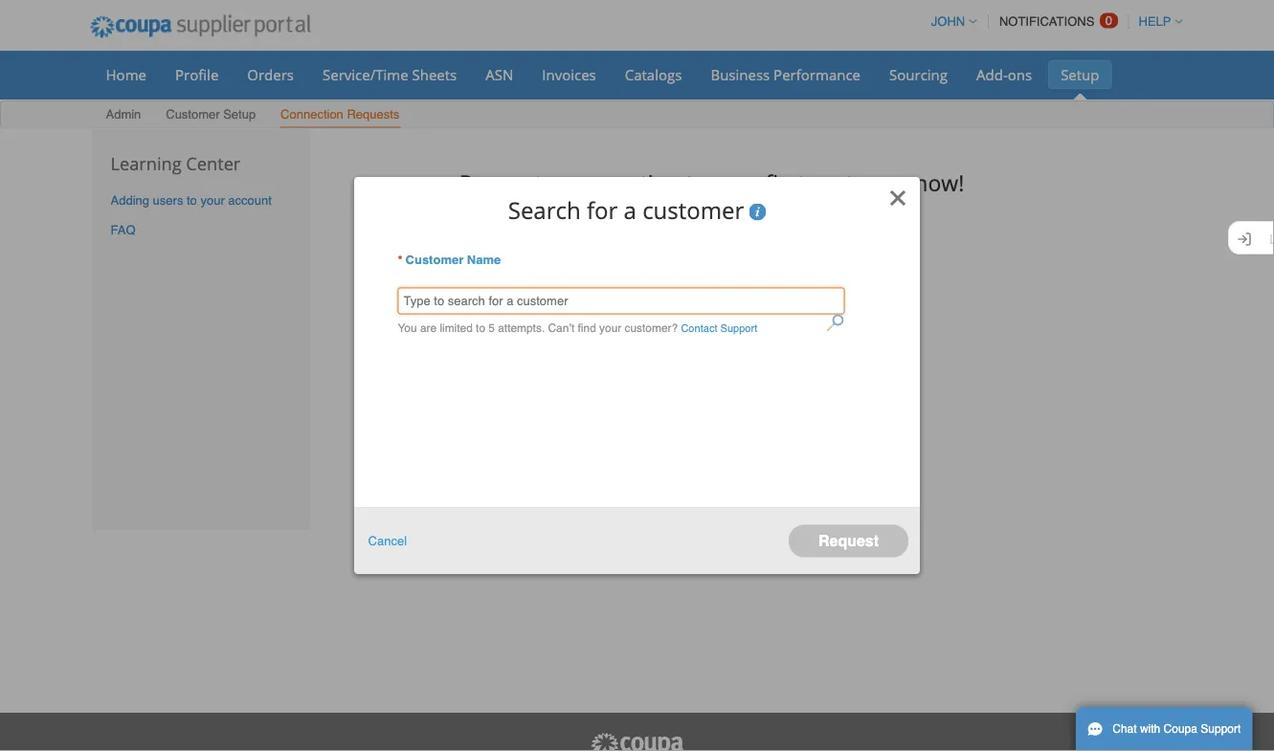 Task type: describe. For each thing, give the bounding box(es) containing it.
add-
[[977, 65, 1008, 84]]

customer inside 'link'
[[166, 107, 220, 122]]

search
[[508, 194, 581, 225]]

with
[[1140, 723, 1161, 736]]

first
[[765, 168, 806, 198]]

orders
[[247, 65, 294, 84]]

can't
[[548, 322, 575, 335]]

to for connection
[[686, 168, 707, 198]]

learning center
[[111, 152, 241, 176]]

business performance link
[[698, 60, 873, 89]]

invoices
[[542, 65, 596, 84]]

for
[[587, 194, 618, 225]]

customer?
[[625, 322, 678, 335]]

a inside dialog
[[624, 194, 637, 225]]

admin link
[[105, 103, 142, 128]]

request a connection to your first customer now!
[[459, 168, 964, 198]]

orders link
[[235, 60, 306, 89]]

find
[[578, 322, 596, 335]]

catalogs link
[[612, 60, 694, 89]]

request for request
[[818, 532, 879, 550]]

faq
[[111, 223, 135, 237]]

0 horizontal spatial to
[[187, 193, 197, 208]]

2 horizontal spatial your
[[713, 168, 760, 198]]

setup inside 'link'
[[223, 107, 256, 122]]

invoices link
[[530, 60, 609, 89]]

name
[[467, 252, 501, 267]]

customer setup
[[166, 107, 256, 122]]

learning
[[111, 152, 182, 176]]

contact
[[681, 323, 718, 335]]

1 horizontal spatial customer
[[811, 168, 909, 198]]

add-ons
[[977, 65, 1032, 84]]

asn link
[[473, 60, 526, 89]]

home
[[106, 65, 146, 84]]

*
[[398, 252, 403, 267]]

1 vertical spatial coupa supplier portal image
[[589, 732, 685, 752]]

service/time
[[323, 65, 408, 84]]

adding users to your account
[[111, 193, 272, 208]]

customer inside dialog
[[643, 194, 744, 225]]

limited
[[440, 322, 473, 335]]

customer setup link
[[165, 103, 257, 128]]

faq link
[[111, 223, 135, 237]]

* customer name
[[398, 252, 501, 267]]

connection requests link
[[280, 103, 401, 128]]

0 horizontal spatial a
[[549, 168, 561, 198]]

users
[[153, 193, 183, 208]]

0 horizontal spatial your
[[201, 193, 225, 208]]

performance
[[774, 65, 861, 84]]

cancel
[[368, 534, 407, 549]]

sourcing
[[889, 65, 948, 84]]

connection
[[281, 107, 344, 122]]

support inside you are limited to 5 attempts. can't find your customer? contact support
[[720, 323, 758, 335]]

add-ons link
[[964, 60, 1045, 89]]

sourcing link
[[877, 60, 960, 89]]

attempts.
[[498, 322, 545, 335]]

setup inside "link"
[[1061, 65, 1100, 84]]

support inside chat with coupa support button
[[1201, 723, 1241, 736]]



Task type: locate. For each thing, give the bounding box(es) containing it.
1 horizontal spatial support
[[1201, 723, 1241, 736]]

0 vertical spatial setup
[[1061, 65, 1100, 84]]

your right find
[[599, 322, 622, 335]]

1 horizontal spatial customer
[[406, 252, 464, 267]]

center
[[186, 152, 241, 176]]

contact support button
[[681, 319, 758, 339]]

adding users to your account link
[[111, 193, 272, 208]]

0 horizontal spatial customer
[[643, 194, 744, 225]]

0 horizontal spatial setup
[[223, 107, 256, 122]]

your
[[713, 168, 760, 198], [201, 193, 225, 208], [599, 322, 622, 335]]

support right contact
[[720, 323, 758, 335]]

to for limited
[[476, 322, 485, 335]]

customer right *
[[406, 252, 464, 267]]

support right coupa
[[1201, 723, 1241, 736]]

chat
[[1113, 723, 1137, 736]]

1 horizontal spatial request
[[818, 532, 879, 550]]

now!
[[915, 168, 964, 198]]

a left for
[[549, 168, 561, 198]]

1 horizontal spatial coupa supplier portal image
[[589, 732, 685, 752]]

request button
[[789, 525, 909, 558]]

sheets
[[412, 65, 457, 84]]

to left 5
[[476, 322, 485, 335]]

setup link
[[1048, 60, 1112, 89]]

setup down orders link
[[223, 107, 256, 122]]

0 horizontal spatial support
[[720, 323, 758, 335]]

0 vertical spatial request
[[459, 168, 543, 198]]

0 vertical spatial support
[[720, 323, 758, 335]]

profile
[[175, 65, 219, 84]]

coupa
[[1164, 723, 1198, 736]]

Type to search for a customer text field
[[398, 288, 845, 314]]

admin
[[106, 107, 141, 122]]

customer down profile link on the left of page
[[166, 107, 220, 122]]

account
[[228, 193, 272, 208]]

business
[[711, 65, 770, 84]]

a
[[549, 168, 561, 198], [624, 194, 637, 225]]

service/time sheets
[[323, 65, 457, 84]]

your inside search for a customer dialog
[[599, 322, 622, 335]]

request inside button
[[818, 532, 879, 550]]

a right for
[[624, 194, 637, 225]]

service/time sheets link
[[310, 60, 469, 89]]

profile link
[[163, 60, 231, 89]]

to right users
[[187, 193, 197, 208]]

to inside dialog
[[476, 322, 485, 335]]

support
[[720, 323, 758, 335], [1201, 723, 1241, 736]]

are
[[420, 322, 437, 335]]

chat with coupa support button
[[1076, 707, 1253, 752]]

you
[[398, 322, 417, 335]]

1 horizontal spatial your
[[599, 322, 622, 335]]

1 vertical spatial setup
[[223, 107, 256, 122]]

you are limited to 5 attempts. can't find your customer? contact support
[[398, 322, 758, 335]]

1 vertical spatial support
[[1201, 723, 1241, 736]]

home link
[[93, 60, 159, 89]]

customer right for
[[643, 194, 744, 225]]

requests
[[347, 107, 400, 122]]

0 horizontal spatial coupa supplier portal image
[[77, 3, 324, 51]]

0 vertical spatial coupa supplier portal image
[[77, 3, 324, 51]]

request
[[459, 168, 543, 198], [818, 532, 879, 550]]

connection
[[566, 168, 680, 198]]

0 vertical spatial customer
[[166, 107, 220, 122]]

to
[[686, 168, 707, 198], [187, 193, 197, 208], [476, 322, 485, 335]]

cancel button
[[368, 531, 407, 551]]

adding
[[111, 193, 149, 208]]

0 horizontal spatial customer
[[166, 107, 220, 122]]

coupa supplier portal image
[[77, 3, 324, 51], [589, 732, 685, 752]]

asn
[[486, 65, 513, 84]]

connection requests
[[281, 107, 400, 122]]

setup
[[1061, 65, 1100, 84], [223, 107, 256, 122]]

to right connection
[[686, 168, 707, 198]]

your down center
[[201, 193, 225, 208]]

catalogs
[[625, 65, 682, 84]]

customer
[[811, 168, 909, 198], [643, 194, 744, 225]]

ons
[[1008, 65, 1032, 84]]

0 horizontal spatial request
[[459, 168, 543, 198]]

chat with coupa support
[[1113, 723, 1241, 736]]

customer
[[166, 107, 220, 122], [406, 252, 464, 267]]

search for a customer dialog
[[354, 177, 920, 575]]

1 horizontal spatial a
[[624, 194, 637, 225]]

2 horizontal spatial to
[[686, 168, 707, 198]]

close image
[[889, 189, 908, 208]]

1 vertical spatial request
[[818, 532, 879, 550]]

setup right ons
[[1061, 65, 1100, 84]]

request for request a connection to your first customer now!
[[459, 168, 543, 198]]

search for a customer
[[508, 194, 744, 225]]

customer inside dialog
[[406, 252, 464, 267]]

business performance
[[711, 65, 861, 84]]

1 horizontal spatial to
[[476, 322, 485, 335]]

1 vertical spatial customer
[[406, 252, 464, 267]]

1 horizontal spatial setup
[[1061, 65, 1100, 84]]

your left first on the right top
[[713, 168, 760, 198]]

5
[[489, 322, 495, 335]]

customer right first on the right top
[[811, 168, 909, 198]]



Task type: vqa. For each thing, say whether or not it's contained in the screenshot.
the bottommost The Setup
yes



